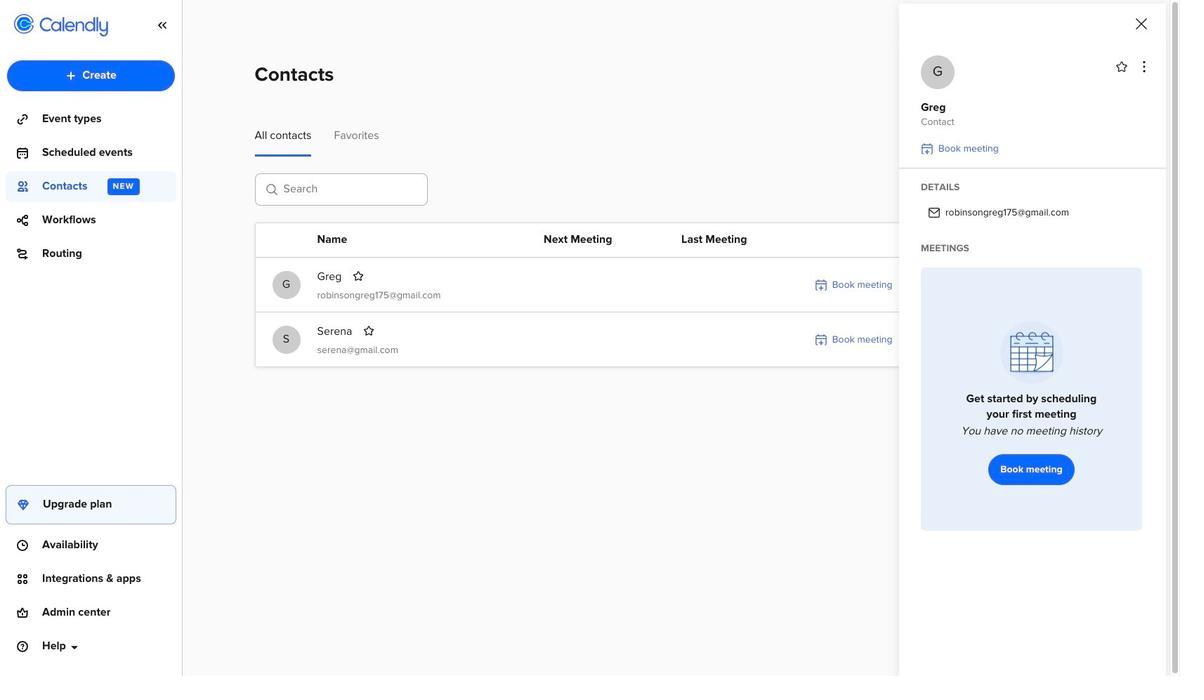 Task type: vqa. For each thing, say whether or not it's contained in the screenshot.
cell
no



Task type: locate. For each thing, give the bounding box(es) containing it.
main navigation element
[[0, 0, 183, 677]]

set up the basics progress progress bar
[[993, 638, 1035, 645]]

Search field
[[255, 174, 428, 206]]

calendly image
[[39, 17, 108, 37]]

None search field
[[255, 174, 428, 212]]



